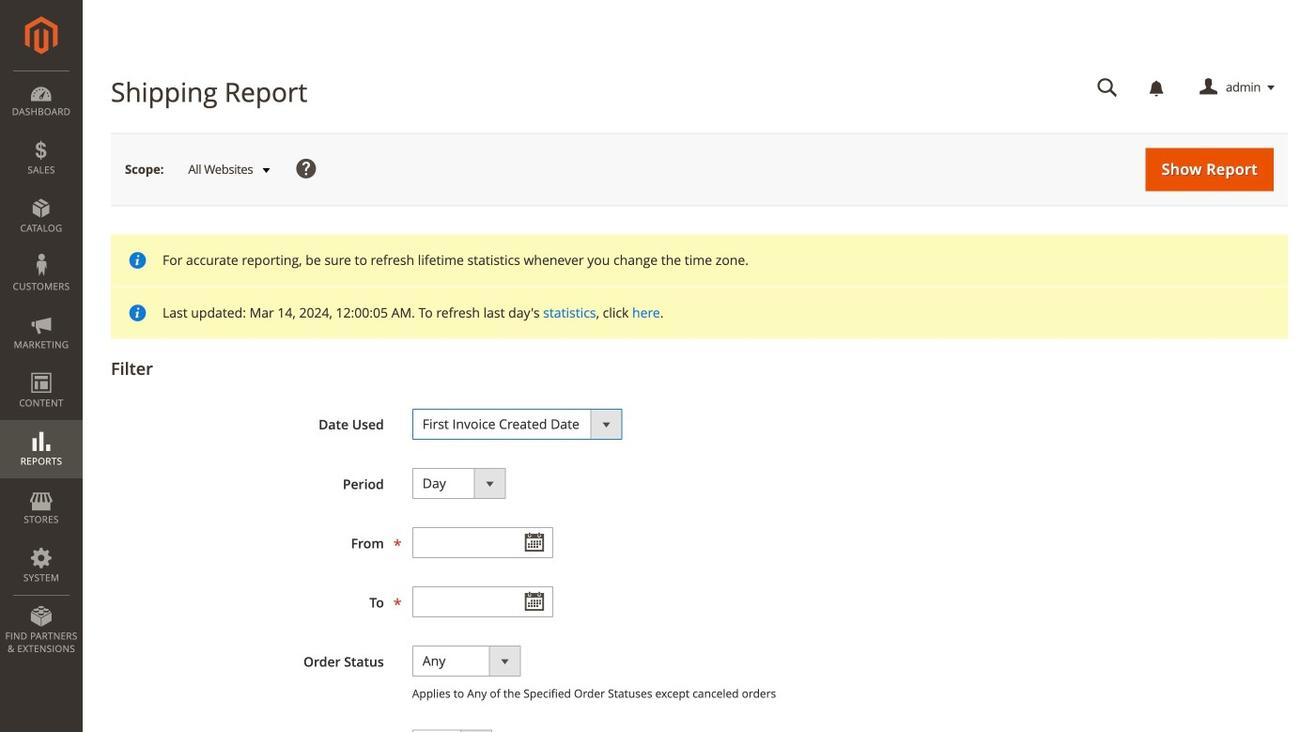 Task type: describe. For each thing, give the bounding box(es) containing it.
magento admin panel image
[[25, 16, 58, 55]]



Task type: locate. For each thing, give the bounding box(es) containing it.
None text field
[[1085, 71, 1132, 104], [412, 527, 553, 558], [412, 587, 553, 618], [1085, 71, 1132, 104], [412, 527, 553, 558], [412, 587, 553, 618]]

menu bar
[[0, 70, 83, 665]]



